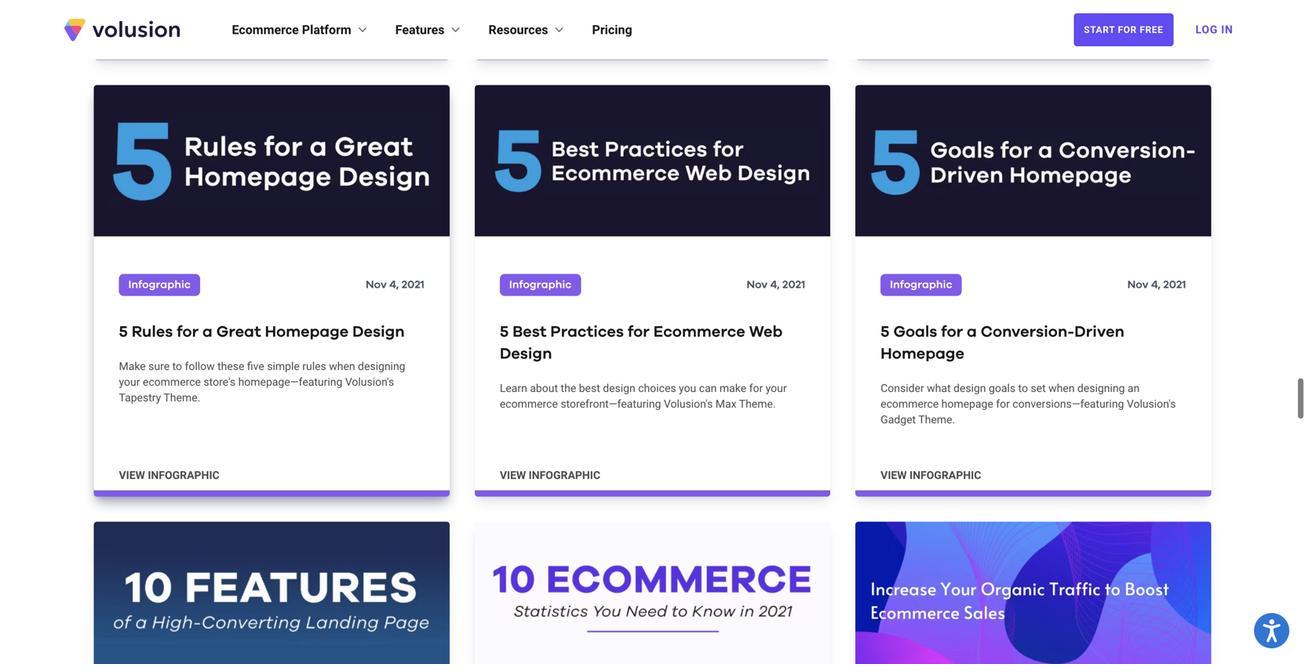 Task type: describe. For each thing, give the bounding box(es) containing it.
for inside learn about the best design choices you can make for your ecommerce storefront—featuring volusion's max theme.
[[749, 382, 763, 395]]

view infographic link
[[94, 0, 450, 60]]

ecommerce platform
[[232, 22, 352, 37]]

view infographic button for 5 rules for a great homepage design
[[119, 468, 220, 484]]

pricing
[[592, 22, 632, 37]]

theme. inside make sure to follow these five simple rules when designing your ecommerce store's homepage—featuring volusion's tapestry theme.
[[164, 392, 200, 405]]

view for 5 rules for a great homepage design
[[119, 469, 145, 482]]

driven
[[1075, 324, 1125, 340]]

five
[[247, 360, 264, 373]]

set
[[1031, 382, 1046, 395]]

start for free link
[[1074, 13, 1174, 46]]

5 for 5 best practices for ecommerce web design
[[500, 324, 509, 340]]

great
[[216, 324, 261, 340]]

the
[[561, 382, 576, 395]]

in
[[1222, 23, 1234, 36]]

5 rules for a great homepage design
[[119, 324, 405, 340]]

sure
[[149, 360, 170, 373]]

choices
[[638, 382, 676, 395]]

features
[[396, 22, 445, 37]]

start
[[1084, 24, 1116, 35]]

4, for 5 rules for a great homepage design
[[390, 280, 399, 291]]

4, for 5 goals for a conversion-driven homepage
[[1152, 280, 1161, 291]]

volusion's for 5 goals for a conversion-driven homepage
[[1127, 398, 1176, 411]]

design inside consider what design goals to set when designing an ecommerce homepage for conversions—featuring volusion's gadget theme.
[[954, 382, 986, 395]]

web
[[749, 324, 783, 340]]

open accessibe: accessibility options, statement and help image
[[1263, 620, 1281, 643]]

resources button
[[489, 20, 567, 39]]

for inside 5 best practices for ecommerce web design
[[628, 324, 650, 340]]

nov for web
[[747, 280, 768, 291]]

5 for 5 goals for a conversion-driven homepage
[[881, 324, 890, 340]]

to inside make sure to follow these five simple rules when designing your ecommerce store's homepage—featuring volusion's tapestry theme.
[[172, 360, 182, 373]]

view infographic for 5 best practices for ecommerce web design
[[500, 469, 601, 482]]

infographic for goals
[[890, 280, 953, 291]]

rules
[[302, 360, 326, 373]]

10 ecommerce statistics you need to know in 2021 image
[[475, 522, 831, 665]]

practices
[[551, 324, 624, 340]]

5 best practices for ecommerce web design
[[500, 324, 783, 362]]

2021 for 5 goals for a conversion-driven homepage
[[1164, 280, 1187, 291]]

pricing link
[[592, 20, 632, 39]]

about
[[530, 382, 558, 395]]

infographic for 5 goals for a conversion-driven homepage
[[910, 469, 982, 482]]

best
[[513, 324, 547, 340]]

for right rules
[[177, 324, 199, 340]]

view infographic for 5 goals for a conversion-driven homepage
[[881, 469, 982, 482]]

view infographic button for 5 best practices for ecommerce web design
[[500, 468, 601, 484]]

a for great
[[203, 324, 213, 340]]

nov 4, 2021 for 5 goals for a conversion-driven homepage
[[1128, 280, 1187, 291]]

for inside the 5 goals for a conversion-driven homepage
[[941, 324, 963, 340]]

an
[[1128, 382, 1140, 395]]

make sure to follow these five simple rules when designing your ecommerce store's homepage—featuring volusion's tapestry theme.
[[119, 360, 406, 405]]

simple
[[267, 360, 300, 373]]

design for 5 rules for a great homepage design
[[353, 324, 405, 340]]

log in
[[1196, 23, 1234, 36]]

view for 5 best practices for ecommerce web design
[[500, 469, 526, 482]]

storefront—featuring
[[561, 398, 661, 411]]

volusion's for 5 best practices for ecommerce web design
[[664, 398, 713, 411]]

10 features of a high-converting landing page image
[[94, 522, 450, 665]]

you
[[679, 382, 697, 395]]

designing inside make sure to follow these five simple rules when designing your ecommerce store's homepage—featuring volusion's tapestry theme.
[[358, 360, 406, 373]]

2021 for 5 best practices for ecommerce web design
[[783, 280, 806, 291]]

ecommerce for best
[[500, 398, 558, 411]]

for inside consider what design goals to set when designing an ecommerce homepage for conversions—featuring volusion's gadget theme.
[[996, 398, 1010, 411]]

when inside consider what design goals to set when designing an ecommerce homepage for conversions—featuring volusion's gadget theme.
[[1049, 382, 1075, 395]]

infographic for 5 rules for a great homepage design
[[148, 469, 220, 482]]

features button
[[396, 20, 464, 39]]



Task type: vqa. For each thing, say whether or not it's contained in the screenshot.


Task type: locate. For each thing, give the bounding box(es) containing it.
designing left an
[[1078, 382, 1125, 395]]

homepage
[[942, 398, 994, 411]]

ecommerce down sure
[[143, 376, 201, 389]]

infographic
[[148, 32, 220, 45], [529, 32, 601, 45], [148, 469, 220, 482], [529, 469, 601, 482], [910, 469, 982, 482]]

0 horizontal spatial ecommerce
[[232, 22, 299, 37]]

volusion's inside learn about the best design choices you can make for your ecommerce storefront—featuring volusion's max theme.
[[664, 398, 713, 411]]

1 vertical spatial to
[[1019, 382, 1028, 395]]

rules
[[132, 324, 173, 340]]

make
[[119, 360, 146, 373]]

view infographic for 5 rules for a great homepage design
[[119, 469, 220, 482]]

0 horizontal spatial when
[[329, 360, 355, 373]]

resources
[[489, 22, 548, 37]]

ecommerce inside dropdown button
[[232, 22, 299, 37]]

2 a from the left
[[967, 324, 977, 340]]

nov for homepage
[[366, 280, 387, 291]]

5
[[119, 324, 128, 340], [500, 324, 509, 340], [881, 324, 890, 340]]

ecommerce
[[143, 376, 201, 389], [500, 398, 558, 411], [881, 398, 939, 411]]

view infographic button for 5 goals for a conversion-driven homepage
[[881, 468, 982, 484]]

theme. down make
[[739, 398, 776, 411]]

3 nov from the left
[[1128, 280, 1149, 291]]

1 vertical spatial when
[[1049, 382, 1075, 395]]

a for conversion-
[[967, 324, 977, 340]]

5 inside the 5 goals for a conversion-driven homepage
[[881, 324, 890, 340]]

view for 5 goals for a conversion-driven homepage
[[881, 469, 907, 482]]

when up conversions—featuring
[[1049, 382, 1075, 395]]

designing inside consider what design goals to set when designing an ecommerce homepage for conversions—featuring volusion's gadget theme.
[[1078, 382, 1125, 395]]

2 5 from the left
[[500, 324, 509, 340]]

1 horizontal spatial 5
[[500, 324, 509, 340]]

3 nov 4, 2021 from the left
[[1128, 280, 1187, 291]]

log
[[1196, 23, 1218, 36]]

to right sure
[[172, 360, 182, 373]]

ecommerce inside make sure to follow these five simple rules when designing your ecommerce store's homepage—featuring volusion's tapestry theme.
[[143, 376, 201, 389]]

free
[[1140, 24, 1164, 35]]

2 horizontal spatial 5
[[881, 324, 890, 340]]

a left conversion-
[[967, 324, 977, 340]]

0 horizontal spatial homepage
[[265, 324, 349, 340]]

ecommerce platform button
[[232, 20, 370, 39]]

make
[[720, 382, 747, 395]]

when right 'rules'
[[329, 360, 355, 373]]

when inside make sure to follow these five simple rules when designing your ecommerce store's homepage—featuring volusion's tapestry theme.
[[329, 360, 355, 373]]

nov 4, 2021 for 5 best practices for ecommerce web design
[[747, 280, 806, 291]]

3 5 from the left
[[881, 324, 890, 340]]

best
[[579, 382, 600, 395]]

can
[[699, 382, 717, 395]]

2 4, from the left
[[771, 280, 780, 291]]

when
[[329, 360, 355, 373], [1049, 382, 1075, 395]]

4, for 5 best practices for ecommerce web design
[[771, 280, 780, 291]]

1 horizontal spatial nov 4, 2021
[[747, 280, 806, 291]]

1 design from the left
[[603, 382, 636, 395]]

0 vertical spatial designing
[[358, 360, 406, 373]]

to
[[172, 360, 182, 373], [1019, 382, 1028, 395]]

1 horizontal spatial ecommerce
[[500, 398, 558, 411]]

design
[[353, 324, 405, 340], [500, 346, 552, 362]]

increase your organic traffic to boost ecommerce sales image
[[856, 522, 1212, 665]]

0 horizontal spatial your
[[119, 376, 140, 389]]

1 horizontal spatial theme.
[[739, 398, 776, 411]]

for down goals
[[996, 398, 1010, 411]]

5 for 5 rules for a great homepage design
[[119, 324, 128, 340]]

for right practices at the left of the page
[[628, 324, 650, 340]]

max
[[716, 398, 737, 411]]

1 horizontal spatial design
[[954, 382, 986, 395]]

1 vertical spatial homepage
[[881, 346, 965, 362]]

1 2021 from the left
[[402, 280, 425, 291]]

store's
[[204, 376, 236, 389]]

designing right 'rules'
[[358, 360, 406, 373]]

nov for driven
[[1128, 280, 1149, 291]]

design up storefront—featuring
[[603, 382, 636, 395]]

infographic up rules
[[128, 280, 191, 291]]

ecommerce inside consider what design goals to set when designing an ecommerce homepage for conversions—featuring volusion's gadget theme.
[[881, 398, 939, 411]]

5 left goals
[[881, 324, 890, 340]]

these
[[218, 360, 245, 373]]

0 horizontal spatial to
[[172, 360, 182, 373]]

ecommerce for rules
[[143, 376, 201, 389]]

your inside learn about the best design choices you can make for your ecommerce storefront—featuring volusion's max theme.
[[766, 382, 787, 395]]

volusion's
[[345, 376, 394, 389], [664, 398, 713, 411], [1127, 398, 1176, 411]]

0 horizontal spatial infographic
[[128, 280, 191, 291]]

theme. inside learn about the best design choices you can make for your ecommerce storefront—featuring volusion's max theme.
[[739, 398, 776, 411]]

2021
[[402, 280, 425, 291], [783, 280, 806, 291], [1164, 280, 1187, 291]]

your down make
[[119, 376, 140, 389]]

view infographic
[[119, 32, 220, 45], [500, 32, 601, 45], [119, 469, 220, 482], [500, 469, 601, 482], [881, 469, 982, 482]]

theme. down what
[[919, 414, 956, 427]]

learn about the best design choices you can make for your ecommerce storefront—featuring volusion's max theme.
[[500, 382, 787, 411]]

homepage down goals
[[881, 346, 965, 362]]

your inside make sure to follow these five simple rules when designing your ecommerce store's homepage—featuring volusion's tapestry theme.
[[119, 376, 140, 389]]

3 2021 from the left
[[1164, 280, 1187, 291]]

start for free
[[1084, 24, 1164, 35]]

theme. for 5 goals for a conversion-driven homepage
[[919, 414, 956, 427]]

a left great
[[203, 324, 213, 340]]

ecommerce left "platform"
[[232, 22, 299, 37]]

nov 4, 2021
[[366, 280, 425, 291], [747, 280, 806, 291], [1128, 280, 1187, 291]]

nov
[[366, 280, 387, 291], [747, 280, 768, 291], [1128, 280, 1149, 291]]

1 horizontal spatial infographic
[[509, 280, 572, 291]]

1 vertical spatial designing
[[1078, 382, 1125, 395]]

design
[[603, 382, 636, 395], [954, 382, 986, 395]]

1 4, from the left
[[390, 280, 399, 291]]

0 horizontal spatial 4,
[[390, 280, 399, 291]]

2 horizontal spatial ecommerce
[[881, 398, 939, 411]]

1 horizontal spatial design
[[500, 346, 552, 362]]

follow
[[185, 360, 215, 373]]

consider what design goals to set when designing an ecommerce homepage for conversions—featuring volusion's gadget theme.
[[881, 382, 1176, 427]]

a inside the 5 goals for a conversion-driven homepage
[[967, 324, 977, 340]]

your for 5 rules for a great homepage design
[[119, 376, 140, 389]]

view
[[119, 32, 145, 45], [500, 32, 526, 45], [119, 469, 145, 482], [500, 469, 526, 482], [881, 469, 907, 482]]

1 horizontal spatial 2021
[[783, 280, 806, 291]]

1 5 from the left
[[119, 324, 128, 340]]

0 horizontal spatial nov 4, 2021
[[366, 280, 425, 291]]

volusion's inside make sure to follow these five simple rules when designing your ecommerce store's homepage—featuring volusion's tapestry theme.
[[345, 376, 394, 389]]

your for 5 best practices for ecommerce web design
[[766, 382, 787, 395]]

ecommerce down about
[[500, 398, 558, 411]]

2 horizontal spatial nov 4, 2021
[[1128, 280, 1187, 291]]

to left set on the right of the page
[[1019, 382, 1028, 395]]

2 nov 4, 2021 from the left
[[747, 280, 806, 291]]

log in link
[[1187, 13, 1243, 47]]

gadget
[[881, 414, 916, 427]]

ecommerce up can
[[654, 324, 746, 340]]

0 vertical spatial ecommerce
[[232, 22, 299, 37]]

0 vertical spatial to
[[172, 360, 182, 373]]

infographic for 5 best practices for ecommerce web design
[[529, 469, 601, 482]]

infographic for rules
[[128, 280, 191, 291]]

5 left best
[[500, 324, 509, 340]]

2 horizontal spatial theme.
[[919, 414, 956, 427]]

design inside learn about the best design choices you can make for your ecommerce storefront—featuring volusion's max theme.
[[603, 382, 636, 395]]

theme. down follow
[[164, 392, 200, 405]]

5 inside 5 best practices for ecommerce web design
[[500, 324, 509, 340]]

infographic up goals
[[890, 280, 953, 291]]

for right goals
[[941, 324, 963, 340]]

1 a from the left
[[203, 324, 213, 340]]

5 rules for a great homepage design image
[[94, 85, 450, 237]]

0 horizontal spatial volusion's
[[345, 376, 394, 389]]

designing
[[358, 360, 406, 373], [1078, 382, 1125, 395]]

0 horizontal spatial a
[[203, 324, 213, 340]]

goals
[[894, 324, 938, 340]]

3 4, from the left
[[1152, 280, 1161, 291]]

a
[[203, 324, 213, 340], [967, 324, 977, 340]]

2 nov from the left
[[747, 280, 768, 291]]

theme. inside consider what design goals to set when designing an ecommerce homepage for conversions—featuring volusion's gadget theme.
[[919, 414, 956, 427]]

2 design from the left
[[954, 382, 986, 395]]

1 horizontal spatial designing
[[1078, 382, 1125, 395]]

1 horizontal spatial a
[[967, 324, 977, 340]]

ecommerce
[[232, 22, 299, 37], [654, 324, 746, 340]]

0 horizontal spatial nov
[[366, 280, 387, 291]]

volusion's inside consider what design goals to set when designing an ecommerce homepage for conversions—featuring volusion's gadget theme.
[[1127, 398, 1176, 411]]

5 best practices for ecommerce web design image
[[475, 85, 831, 237]]

0 vertical spatial when
[[329, 360, 355, 373]]

0 horizontal spatial 2021
[[402, 280, 425, 291]]

2 horizontal spatial nov
[[1128, 280, 1149, 291]]

1 nov from the left
[[366, 280, 387, 291]]

3 infographic from the left
[[890, 280, 953, 291]]

theme. for 5 best practices for ecommerce web design
[[739, 398, 776, 411]]

2 2021 from the left
[[783, 280, 806, 291]]

infographic
[[128, 280, 191, 291], [509, 280, 572, 291], [890, 280, 953, 291]]

1 horizontal spatial when
[[1049, 382, 1075, 395]]

ecommerce down 'consider'
[[881, 398, 939, 411]]

1 horizontal spatial 4,
[[771, 280, 780, 291]]

1 horizontal spatial homepage
[[881, 346, 965, 362]]

homepage—featuring
[[238, 376, 343, 389]]

tapestry
[[119, 392, 161, 405]]

1 horizontal spatial nov
[[747, 280, 768, 291]]

2 infographic from the left
[[509, 280, 572, 291]]

0 horizontal spatial 5
[[119, 324, 128, 340]]

1 vertical spatial design
[[500, 346, 552, 362]]

homepage inside the 5 goals for a conversion-driven homepage
[[881, 346, 965, 362]]

2 horizontal spatial 2021
[[1164, 280, 1187, 291]]

homepage up 'rules'
[[265, 324, 349, 340]]

1 infographic from the left
[[128, 280, 191, 291]]

ecommerce inside 5 best practices for ecommerce web design
[[654, 324, 746, 340]]

infographic up best
[[509, 280, 572, 291]]

for
[[1118, 24, 1137, 35]]

your right make
[[766, 382, 787, 395]]

design up homepage
[[954, 382, 986, 395]]

1 vertical spatial ecommerce
[[654, 324, 746, 340]]

1 horizontal spatial volusion's
[[664, 398, 713, 411]]

4,
[[390, 280, 399, 291], [771, 280, 780, 291], [1152, 280, 1161, 291]]

5 left rules
[[119, 324, 128, 340]]

0 horizontal spatial designing
[[358, 360, 406, 373]]

view infographic button
[[119, 31, 220, 47], [500, 31, 601, 47], [119, 468, 220, 484], [500, 468, 601, 484], [881, 468, 982, 484]]

what
[[927, 382, 951, 395]]

2 horizontal spatial 4,
[[1152, 280, 1161, 291]]

your
[[119, 376, 140, 389], [766, 382, 787, 395]]

goals
[[989, 382, 1016, 395]]

0 vertical spatial homepage
[[265, 324, 349, 340]]

consider
[[881, 382, 925, 395]]

conversion-
[[981, 324, 1075, 340]]

for
[[177, 324, 199, 340], [628, 324, 650, 340], [941, 324, 963, 340], [749, 382, 763, 395], [996, 398, 1010, 411]]

2 horizontal spatial volusion's
[[1127, 398, 1176, 411]]

learn
[[500, 382, 527, 395]]

infographic for best
[[509, 280, 572, 291]]

2021 for 5 rules for a great homepage design
[[402, 280, 425, 291]]

1 nov 4, 2021 from the left
[[366, 280, 425, 291]]

conversions—featuring
[[1013, 398, 1125, 411]]

0 horizontal spatial design
[[353, 324, 405, 340]]

0 horizontal spatial design
[[603, 382, 636, 395]]

0 vertical spatial design
[[353, 324, 405, 340]]

design inside 5 best practices for ecommerce web design
[[500, 346, 552, 362]]

1 horizontal spatial ecommerce
[[654, 324, 746, 340]]

0 horizontal spatial ecommerce
[[143, 376, 201, 389]]

theme.
[[164, 392, 200, 405], [739, 398, 776, 411], [919, 414, 956, 427]]

homepage
[[265, 324, 349, 340], [881, 346, 965, 362]]

1 horizontal spatial to
[[1019, 382, 1028, 395]]

0 horizontal spatial theme.
[[164, 392, 200, 405]]

5 goals for a conversion-driven homepage image
[[856, 85, 1212, 237]]

1 horizontal spatial your
[[766, 382, 787, 395]]

5 goals for a conversion-driven homepage
[[881, 324, 1125, 362]]

to inside consider what design goals to set when designing an ecommerce homepage for conversions—featuring volusion's gadget theme.
[[1019, 382, 1028, 395]]

design for 5 best practices for ecommerce web design
[[500, 346, 552, 362]]

2 horizontal spatial infographic
[[890, 280, 953, 291]]

nov 4, 2021 for 5 rules for a great homepage design
[[366, 280, 425, 291]]

ecommerce inside learn about the best design choices you can make for your ecommerce storefront—featuring volusion's max theme.
[[500, 398, 558, 411]]

for right make
[[749, 382, 763, 395]]

platform
[[302, 22, 352, 37]]



